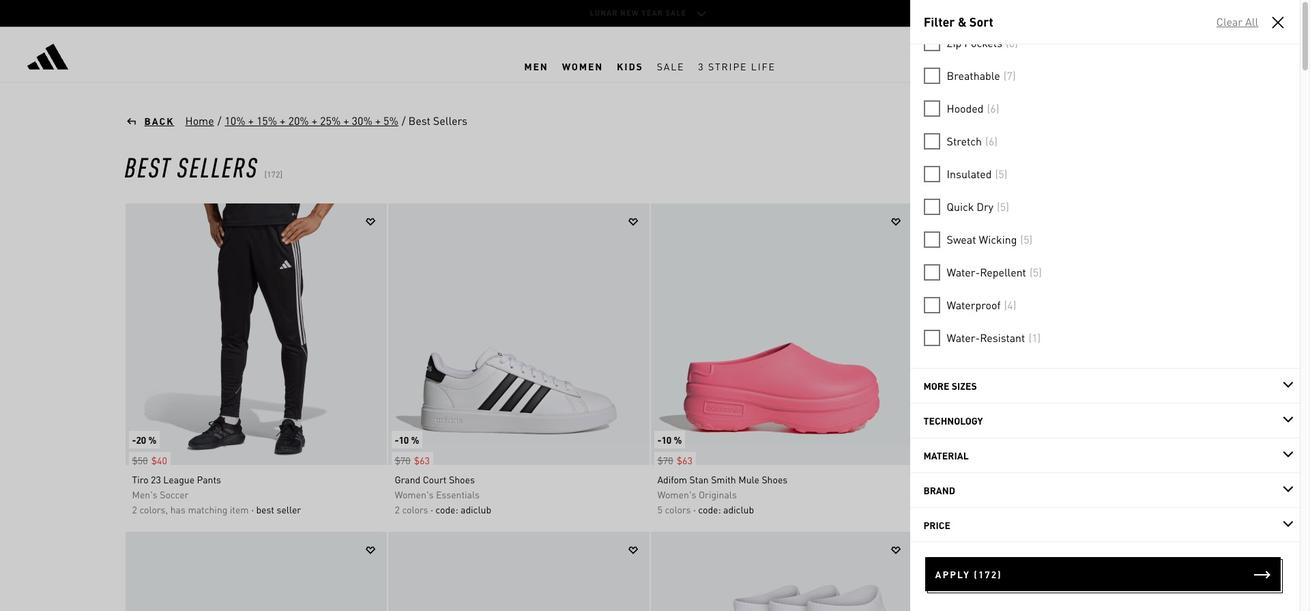 Task type: vqa. For each thing, say whether or not it's contained in the screenshot.
·
yes



Task type: locate. For each thing, give the bounding box(es) containing it.
court
[[423, 473, 447, 485]]

4 · from the left
[[1040, 503, 1042, 515]]

women's down adifom
[[658, 488, 697, 500]]

1 colors from the left
[[402, 503, 428, 515]]

2 men's from the left
[[921, 488, 946, 500]]

·
[[251, 503, 254, 515], [431, 503, 433, 515], [694, 503, 696, 515], [1040, 503, 1042, 515]]

1 shoes from the left
[[449, 473, 475, 485]]

1 code: from the left
[[436, 503, 458, 515]]

1 horizontal spatial 20
[[925, 434, 935, 446]]

20%
[[288, 113, 309, 128]]

0 horizontal spatial colors
[[402, 503, 428, 515]]

pants for 2nd men's soccer black tiro 23 league pants image from right
[[197, 473, 221, 485]]

+
[[248, 113, 254, 128], [280, 113, 286, 128], [312, 113, 317, 128], [344, 113, 349, 128], [375, 113, 381, 128]]

0 horizontal spatial code:
[[436, 503, 458, 515]]

1 % from the left
[[148, 434, 157, 446]]

· up the women's originals white superstar xlg shoes image at bottom
[[251, 503, 254, 515]]

best up originals black crazy 8 shoes image
[[1045, 503, 1063, 515]]

seller for second men's soccer black tiro 23 league pants image from the left
[[1065, 503, 1090, 515]]

2 $50 from the left
[[921, 454, 936, 466]]

0 horizontal spatial $70
[[395, 454, 411, 466]]

code: inside grand court shoes women's essentials 2 colors · code: adiclub
[[436, 503, 458, 515]]

-10 % up adifom
[[658, 434, 682, 446]]

code: down originals
[[699, 503, 721, 515]]

shoes
[[449, 473, 475, 485], [762, 473, 788, 485]]

1 horizontal spatial men's soccer black tiro 23 league pants image
[[914, 203, 1175, 465]]

best down back button
[[125, 149, 171, 184]]

1 -10 % from the left
[[395, 434, 419, 446]]

2 · from the left
[[431, 503, 433, 515]]

0 horizontal spatial adiclub
[[461, 503, 492, 515]]

0 horizontal spatial 10
[[399, 434, 409, 446]]

2 seller from the left
[[1065, 503, 1090, 515]]

best for best sellers
[[409, 113, 431, 128]]

-
[[132, 434, 136, 446], [395, 434, 399, 446], [658, 434, 662, 446], [921, 434, 925, 446]]

1 horizontal spatial best
[[409, 113, 431, 128]]

2 tiro from the left
[[921, 473, 937, 485]]

1 horizontal spatial $70 $63
[[658, 454, 693, 466]]

10 up adifom
[[662, 434, 672, 446]]

item for 2nd men's soccer black tiro 23 league pants image from right
[[230, 503, 249, 515]]

1 horizontal spatial $50
[[921, 454, 936, 466]]

apply (172)
[[936, 568, 1003, 580]]

-10 % for adifom stan smith mule shoes women's originals 5 colors · code: adiclub
[[658, 434, 682, 446]]

20
[[136, 434, 146, 446], [925, 434, 935, 446]]

tiro 23 league pants men's soccer 2 colors, has matching item · best seller
[[132, 473, 301, 515], [921, 473, 1090, 515]]

$70 $63 for adifom
[[658, 454, 693, 466]]

(6) right stretch
[[986, 134, 998, 148]]

1 horizontal spatial -10 %
[[658, 434, 682, 446]]

1 20 from the left
[[136, 434, 146, 446]]

+ left 30%
[[344, 113, 349, 128]]

price
[[924, 519, 951, 531]]

$63 up adifom
[[677, 454, 693, 466]]

apply (172) button
[[925, 557, 1281, 591]]

3 % from the left
[[674, 434, 682, 446]]

brand
[[924, 484, 956, 496]]

main navigation element
[[311, 50, 990, 82]]

league
[[163, 473, 195, 485], [952, 473, 983, 485]]

10%
[[225, 113, 245, 128]]

1 vertical spatial sellers
[[177, 149, 258, 184]]

2 2 from the left
[[395, 503, 400, 515]]

men's for second men's soccer black tiro 23 league pants image from the left
[[921, 488, 946, 500]]

0 horizontal spatial item
[[230, 503, 249, 515]]

0 horizontal spatial shoes
[[449, 473, 475, 485]]

$63
[[414, 454, 430, 466], [677, 454, 693, 466]]

adiclub down originals
[[724, 503, 754, 515]]

material
[[924, 449, 969, 461]]

2 tiro 23 league pants men's soccer 2 colors, has matching item · best seller from the left
[[921, 473, 1090, 515]]

0 horizontal spatial -10 %
[[395, 434, 419, 446]]

1 horizontal spatial 10
[[662, 434, 672, 446]]

has
[[170, 503, 186, 515], [959, 503, 974, 515]]

more
[[924, 380, 950, 392]]

0 horizontal spatial 2
[[132, 503, 137, 515]]

-10 % up grand
[[395, 434, 419, 446]]

best sellers [172]
[[125, 149, 283, 184]]

lunar
[[590, 8, 618, 18]]

1 soccer from the left
[[160, 488, 189, 500]]

zip pockets (8)
[[947, 35, 1019, 50]]

1 horizontal spatial $50 $40
[[921, 454, 956, 466]]

1 horizontal spatial women's
[[658, 488, 697, 500]]

1 23 from the left
[[151, 473, 161, 485]]

1 horizontal spatial seller
[[1065, 503, 1090, 515]]

2 10 from the left
[[662, 434, 672, 446]]

+ left 5%
[[375, 113, 381, 128]]

1 horizontal spatial best
[[1045, 503, 1063, 515]]

(5) right wicking
[[1021, 232, 1033, 246]]

10% + 15% + 20% + 25% + 30% + 5%
[[225, 113, 399, 128]]

1 vertical spatial best
[[125, 149, 171, 184]]

-10 %
[[395, 434, 419, 446], [658, 434, 682, 446]]

+ right 10% at the left
[[248, 113, 254, 128]]

sellers right 5%
[[433, 113, 468, 128]]

1 horizontal spatial pants
[[985, 473, 1010, 485]]

3 · from the left
[[694, 503, 696, 515]]

1 horizontal spatial sellers
[[433, 113, 468, 128]]

2 pants from the left
[[985, 473, 1010, 485]]

best sellers
[[409, 113, 468, 128]]

0 horizontal spatial -20 %
[[132, 434, 157, 446]]

1 tiro from the left
[[132, 473, 149, 485]]

dry
[[977, 199, 994, 214]]

1 horizontal spatial shoes
[[762, 473, 788, 485]]

$70 up grand
[[395, 454, 411, 466]]

0 horizontal spatial men's soccer black tiro 23 league pants image
[[125, 203, 387, 465]]

1 horizontal spatial adiclub
[[724, 503, 754, 515]]

· inside adifom stan smith mule shoes women's originals 5 colors · code: adiclub
[[694, 503, 696, 515]]

0 horizontal spatial tiro 23 league pants men's soccer 2 colors, has matching item · best seller
[[132, 473, 301, 515]]

0 horizontal spatial has
[[170, 503, 186, 515]]

$63 for grand
[[414, 454, 430, 466]]

2 - from the left
[[395, 434, 399, 446]]

(5)
[[996, 167, 1008, 181], [997, 199, 1010, 214], [1021, 232, 1033, 246], [1030, 265, 1042, 279]]

1 horizontal spatial tiro 23 league pants men's soccer 2 colors, has matching item · best seller
[[921, 473, 1090, 515]]

seller
[[277, 503, 301, 515], [1065, 503, 1090, 515]]

- for tiro 23 league pants men's soccer 2 colors, has matching item · best seller
[[132, 434, 136, 446]]

technology
[[924, 414, 983, 427]]

1 matching from the left
[[188, 503, 228, 515]]

0 horizontal spatial matching
[[188, 503, 228, 515]]

$70 for grand
[[395, 454, 411, 466]]

stretch
[[947, 134, 982, 148]]

tiro 23 league pants men's soccer 2 colors, has matching item · best seller for 2nd men's soccer black tiro 23 league pants image from right
[[132, 473, 301, 515]]

women's inside adifom stan smith mule shoes women's originals 5 colors · code: adiclub
[[658, 488, 697, 500]]

2 -10 % from the left
[[658, 434, 682, 446]]

$40
[[151, 454, 167, 466], [940, 454, 956, 466]]

-20 %
[[132, 434, 157, 446], [921, 434, 945, 446]]

0 vertical spatial sellers
[[433, 113, 468, 128]]

· up originals black crazy 8 shoes image
[[1040, 503, 1042, 515]]

0 horizontal spatial seller
[[277, 503, 301, 515]]

25%
[[320, 113, 341, 128]]

(5) right dry
[[997, 199, 1010, 214]]

1 horizontal spatial tiro
[[921, 473, 937, 485]]

1 tiro 23 league pants men's soccer 2 colors, has matching item · best seller from the left
[[132, 473, 301, 515]]

soccer for second men's soccer black tiro 23 league pants image from the left
[[948, 488, 977, 500]]

1 horizontal spatial league
[[952, 473, 983, 485]]

1 horizontal spatial colors,
[[928, 503, 957, 515]]

1 horizontal spatial $63
[[677, 454, 693, 466]]

1 vertical spatial water-
[[947, 330, 980, 345]]

clear all
[[1217, 14, 1259, 29]]

water-repellent (5)
[[947, 265, 1042, 279]]

item for second men's soccer black tiro 23 league pants image from the left
[[1018, 503, 1037, 515]]

2 soccer from the left
[[948, 488, 977, 500]]

1 $70 from the left
[[395, 454, 411, 466]]

2 horizontal spatial 2
[[921, 503, 926, 515]]

1 horizontal spatial 2
[[395, 503, 400, 515]]

1 item from the left
[[230, 503, 249, 515]]

2 23 from the left
[[939, 473, 950, 485]]

colors
[[402, 503, 428, 515], [665, 503, 691, 515]]

1 horizontal spatial -20 %
[[921, 434, 945, 446]]

3 2 from the left
[[921, 503, 926, 515]]

colors,
[[140, 503, 168, 515], [928, 503, 957, 515]]

1 $40 from the left
[[151, 454, 167, 466]]

1 horizontal spatial 23
[[939, 473, 950, 485]]

4 + from the left
[[344, 113, 349, 128]]

0 horizontal spatial colors,
[[140, 503, 168, 515]]

best up the women's originals white superstar xlg shoes image at bottom
[[256, 503, 274, 515]]

filter & sort
[[924, 14, 994, 29]]

0 horizontal spatial 20
[[136, 434, 146, 446]]

30%
[[352, 113, 373, 128]]

1 horizontal spatial men's
[[921, 488, 946, 500]]

$63 for adifom
[[677, 454, 693, 466]]

0 horizontal spatial tiro
[[132, 473, 149, 485]]

water- down waterproof
[[947, 330, 980, 345]]

2 shoes from the left
[[762, 473, 788, 485]]

adiclub
[[461, 503, 492, 515], [724, 503, 754, 515]]

2 $70 $63 from the left
[[658, 454, 693, 466]]

2 code: from the left
[[699, 503, 721, 515]]

0 horizontal spatial league
[[163, 473, 195, 485]]

men's
[[132, 488, 158, 500], [921, 488, 946, 500]]

women's essentials white grand court shoes image
[[388, 203, 650, 465]]

0 horizontal spatial $63
[[414, 454, 430, 466]]

1 horizontal spatial code:
[[699, 503, 721, 515]]

1 horizontal spatial $70
[[658, 454, 674, 466]]

home link
[[185, 113, 215, 129]]

2 adiclub from the left
[[724, 503, 754, 515]]

0 vertical spatial water-
[[947, 265, 980, 279]]

insulated
[[947, 167, 992, 181]]

2 women's from the left
[[658, 488, 697, 500]]

breathable
[[947, 68, 1001, 83]]

2 item from the left
[[1018, 503, 1037, 515]]

sellers down home link
[[177, 149, 258, 184]]

(6) for stretch (6)
[[986, 134, 998, 148]]

2 matching from the left
[[976, 503, 1016, 515]]

smith
[[711, 473, 736, 485]]

colors inside adifom stan smith mule shoes women's originals 5 colors · code: adiclub
[[665, 503, 691, 515]]

1 pants from the left
[[197, 473, 221, 485]]

1 horizontal spatial item
[[1018, 503, 1037, 515]]

men's soccer black tiro 23 league pants image
[[125, 203, 387, 465], [914, 203, 1175, 465]]

2 inside grand court shoes women's essentials 2 colors · code: adiclub
[[395, 503, 400, 515]]

(8)
[[1006, 35, 1019, 50]]

1 horizontal spatial soccer
[[948, 488, 977, 500]]

shoes inside adifom stan smith mule shoes women's originals 5 colors · code: adiclub
[[762, 473, 788, 485]]

grand
[[395, 473, 421, 485]]

%
[[148, 434, 157, 446], [411, 434, 419, 446], [674, 434, 682, 446], [937, 434, 945, 446]]

0 horizontal spatial best
[[256, 503, 274, 515]]

· down "court"
[[431, 503, 433, 515]]

1 colors, from the left
[[140, 503, 168, 515]]

% for adifom
[[674, 434, 682, 446]]

women's down grand
[[395, 488, 434, 500]]

· down stan
[[694, 503, 696, 515]]

(5) for wicking
[[1021, 232, 1033, 246]]

1 has from the left
[[170, 503, 186, 515]]

best
[[256, 503, 274, 515], [1045, 503, 1063, 515]]

10 up grand
[[399, 434, 409, 446]]

matching for second men's soccer black tiro 23 league pants image from the left
[[976, 503, 1016, 515]]

best right 5%
[[409, 113, 431, 128]]

0 horizontal spatial men's
[[132, 488, 158, 500]]

23 for second men's soccer black tiro 23 league pants image from the left
[[939, 473, 950, 485]]

1 - from the left
[[132, 434, 136, 446]]

1 horizontal spatial matching
[[976, 503, 1016, 515]]

1 water- from the top
[[947, 265, 980, 279]]

1 horizontal spatial $40
[[940, 454, 956, 466]]

1 seller from the left
[[277, 503, 301, 515]]

originals black crazy 8 shoes image
[[914, 532, 1175, 611]]

1 best from the left
[[256, 503, 274, 515]]

$50 $40
[[132, 454, 167, 466], [921, 454, 956, 466]]

3 - from the left
[[658, 434, 662, 446]]

shoes up essentials
[[449, 473, 475, 485]]

2
[[132, 503, 137, 515], [395, 503, 400, 515], [921, 503, 926, 515]]

zip
[[947, 35, 962, 50]]

$70 $63 up grand
[[395, 454, 430, 466]]

0 horizontal spatial pants
[[197, 473, 221, 485]]

0 horizontal spatial soccer
[[160, 488, 189, 500]]

0 vertical spatial (6)
[[988, 101, 1000, 115]]

insulated (5)
[[947, 167, 1008, 181]]

0 horizontal spatial $70 $63
[[395, 454, 430, 466]]

(6)
[[988, 101, 1000, 115], [986, 134, 998, 148]]

0 horizontal spatial women's
[[395, 488, 434, 500]]

0 horizontal spatial best
[[125, 149, 171, 184]]

23
[[151, 473, 161, 485], [939, 473, 950, 485]]

+ left 20%
[[280, 113, 286, 128]]

women's running black ultraboost 20 running shoes image
[[388, 532, 650, 611]]

1 men's from the left
[[132, 488, 158, 500]]

2 water- from the top
[[947, 330, 980, 345]]

1 horizontal spatial has
[[959, 503, 974, 515]]

0 horizontal spatial $50
[[132, 454, 148, 466]]

10
[[399, 434, 409, 446], [662, 434, 672, 446]]

1 women's from the left
[[395, 488, 434, 500]]

best
[[409, 113, 431, 128], [125, 149, 171, 184]]

best for best sellers [172]
[[125, 149, 171, 184]]

0 horizontal spatial sellers
[[177, 149, 258, 184]]

water- down the sweat
[[947, 265, 980, 279]]

% for tiro
[[148, 434, 157, 446]]

1 horizontal spatial colors
[[665, 503, 691, 515]]

code: inside adifom stan smith mule shoes women's originals 5 colors · code: adiclub
[[699, 503, 721, 515]]

0 horizontal spatial $40
[[151, 454, 167, 466]]

0 vertical spatial best
[[409, 113, 431, 128]]

colors right 5
[[665, 503, 691, 515]]

2 $63 from the left
[[677, 454, 693, 466]]

4 - from the left
[[921, 434, 925, 446]]

item up originals black crazy 8 shoes image
[[1018, 503, 1037, 515]]

adiclub down essentials
[[461, 503, 492, 515]]

matching
[[188, 503, 228, 515], [976, 503, 1016, 515]]

tiro
[[132, 473, 149, 485], [921, 473, 937, 485]]

1 vertical spatial (6)
[[986, 134, 998, 148]]

(6) right hooded
[[988, 101, 1000, 115]]

water-
[[947, 265, 980, 279], [947, 330, 980, 345]]

2 colors from the left
[[665, 503, 691, 515]]

2 $70 from the left
[[658, 454, 674, 466]]

2 % from the left
[[411, 434, 419, 446]]

code: down essentials
[[436, 503, 458, 515]]

$70 $63 up adifom
[[658, 454, 693, 466]]

+ left 25%
[[312, 113, 317, 128]]

1 league from the left
[[163, 473, 195, 485]]

$70 up adifom
[[658, 454, 674, 466]]

cushioning link
[[910, 0, 1301, 27]]

1 10 from the left
[[399, 434, 409, 446]]

women's
[[395, 488, 434, 500], [658, 488, 697, 500]]

sale
[[666, 8, 687, 18]]

shoes right mule
[[762, 473, 788, 485]]

water-resistant (1)
[[947, 330, 1041, 345]]

colors down grand
[[402, 503, 428, 515]]

1 adiclub from the left
[[461, 503, 492, 515]]

1 $63 from the left
[[414, 454, 430, 466]]

0 horizontal spatial 23
[[151, 473, 161, 485]]

(5) right repellent
[[1030, 265, 1042, 279]]

sizes
[[952, 380, 977, 392]]

0 horizontal spatial $50 $40
[[132, 454, 167, 466]]

sellers
[[433, 113, 468, 128], [177, 149, 258, 184]]

$63 up "court"
[[414, 454, 430, 466]]

1 + from the left
[[248, 113, 254, 128]]

1 $70 $63 from the left
[[395, 454, 430, 466]]

item up the women's originals white superstar xlg shoes image at bottom
[[230, 503, 249, 515]]

2 $40 from the left
[[940, 454, 956, 466]]

(1)
[[1029, 330, 1041, 345]]

code:
[[436, 503, 458, 515], [699, 503, 721, 515]]

quick
[[947, 199, 974, 214]]

2 has from the left
[[959, 503, 974, 515]]



Task type: describe. For each thing, give the bounding box(es) containing it.
10 for grand court shoes women's essentials 2 colors · code: adiclub
[[399, 434, 409, 446]]

2 $50 $40 from the left
[[921, 454, 956, 466]]

soccer for 2nd men's soccer black tiro 23 league pants image from right
[[160, 488, 189, 500]]

sellers for best sellers
[[433, 113, 468, 128]]

grand court shoes women's essentials 2 colors · code: adiclub
[[395, 473, 492, 515]]

1 -20 % from the left
[[132, 434, 157, 446]]

essentials
[[436, 488, 480, 500]]

1 · from the left
[[251, 503, 254, 515]]

adiclub inside grand court shoes women's essentials 2 colors · code: adiclub
[[461, 503, 492, 515]]

year
[[642, 8, 663, 18]]

23 for 2nd men's soccer black tiro 23 league pants image from right
[[151, 473, 161, 485]]

adiclub inside adifom stan smith mule shoes women's originals 5 colors · code: adiclub
[[724, 503, 754, 515]]

5
[[658, 503, 663, 515]]

[172]
[[265, 169, 283, 180]]

back button
[[125, 114, 174, 128]]

sweat
[[947, 232, 977, 246]]

3 + from the left
[[312, 113, 317, 128]]

10% + 15% + 20% + 25% + 30% + 5% link
[[224, 113, 399, 129]]

lunar new year sale
[[590, 8, 687, 18]]

shoes inside grand court shoes women's essentials 2 colors · code: adiclub
[[449, 473, 475, 485]]

seller for 2nd men's soccer black tiro 23 league pants image from right
[[277, 503, 301, 515]]

(5) for dry
[[997, 199, 1010, 214]]

men's for 2nd men's soccer black tiro 23 league pants image from right
[[132, 488, 158, 500]]

- for grand court shoes women's essentials 2 colors · code: adiclub
[[395, 434, 399, 446]]

women's originals pink adifom stan smith mule shoes image
[[651, 203, 912, 465]]

2 + from the left
[[280, 113, 286, 128]]

tiro for 2nd men's soccer black tiro 23 league pants image from right
[[132, 473, 149, 485]]

women's inside grand court shoes women's essentials 2 colors · code: adiclub
[[395, 488, 434, 500]]

pants for second men's soccer black tiro 23 league pants image from the left
[[985, 473, 1010, 485]]

% for grand
[[411, 434, 419, 446]]

2 -20 % from the left
[[921, 434, 945, 446]]

4 % from the left
[[937, 434, 945, 446]]

sort
[[970, 14, 994, 29]]

originals
[[699, 488, 737, 500]]

new
[[621, 8, 639, 18]]

(4)
[[1005, 298, 1017, 312]]

&
[[958, 14, 967, 29]]

clear
[[1217, 14, 1243, 29]]

(5) for repellent
[[1030, 265, 1042, 279]]

· inside grand court shoes women's essentials 2 colors · code: adiclub
[[431, 503, 433, 515]]

resistant
[[980, 330, 1026, 345]]

2 league from the left
[[952, 473, 983, 485]]

1 $50 $40 from the left
[[132, 454, 167, 466]]

women's originals white classic superlite no-show socks 6 pairs image
[[651, 532, 912, 611]]

stretch (6)
[[947, 134, 998, 148]]

(5) right insulated
[[996, 167, 1008, 181]]

2 men's soccer black tiro 23 league pants image from the left
[[914, 203, 1175, 465]]

hooded (6)
[[947, 101, 1000, 115]]

1 2 from the left
[[132, 503, 137, 515]]

-10 % for grand court shoes women's essentials 2 colors · code: adiclub
[[395, 434, 419, 446]]

matching for 2nd men's soccer black tiro 23 league pants image from right
[[188, 503, 228, 515]]

more sizes
[[924, 380, 977, 392]]

$70 $63 for grand
[[395, 454, 430, 466]]

(6) for hooded (6)
[[988, 101, 1000, 115]]

stan
[[690, 473, 709, 485]]

5%
[[384, 113, 399, 128]]

repellent
[[980, 265, 1027, 279]]

colors inside grand court shoes women's essentials 2 colors · code: adiclub
[[402, 503, 428, 515]]

sellers for best sellers [172]
[[177, 149, 258, 184]]

back
[[144, 115, 174, 127]]

clear all link
[[1216, 14, 1260, 29]]

10 for adifom stan smith mule shoes women's originals 5 colors · code: adiclub
[[662, 434, 672, 446]]

cushioning
[[947, 3, 1001, 17]]

1 $50 from the left
[[132, 454, 148, 466]]

2 20 from the left
[[925, 434, 935, 446]]

quick dry (5)
[[947, 199, 1010, 214]]

- for adifom stan smith mule shoes women's originals 5 colors · code: adiclub
[[658, 434, 662, 446]]

adifom
[[658, 473, 688, 485]]

breathable (7)
[[947, 68, 1016, 83]]

wicking
[[979, 232, 1017, 246]]

water- for repellent
[[947, 265, 980, 279]]

2 best from the left
[[1045, 503, 1063, 515]]

waterproof
[[947, 298, 1001, 312]]

tiro for second men's soccer black tiro 23 league pants image from the left
[[921, 473, 937, 485]]

adifom stan smith mule shoes women's originals 5 colors · code: adiclub
[[658, 473, 788, 515]]

home
[[185, 113, 214, 128]]

mule
[[739, 473, 760, 485]]

pockets
[[965, 35, 1003, 50]]

(7)
[[1004, 68, 1016, 83]]

15%
[[257, 113, 277, 128]]

1 men's soccer black tiro 23 league pants image from the left
[[125, 203, 387, 465]]

all
[[1246, 14, 1259, 29]]

$70 for adifom
[[658, 454, 674, 466]]

has for 2nd men's soccer black tiro 23 league pants image from right
[[170, 503, 186, 515]]

water- for resistant
[[947, 330, 980, 345]]

tiro 23 league pants men's soccer 2 colors, has matching item · best seller for second men's soccer black tiro 23 league pants image from the left
[[921, 473, 1090, 515]]

5 + from the left
[[375, 113, 381, 128]]

has for second men's soccer black tiro 23 league pants image from the left
[[959, 503, 974, 515]]

waterproof (4)
[[947, 298, 1017, 312]]

2 colors, from the left
[[928, 503, 957, 515]]

sweat wicking (5)
[[947, 232, 1033, 246]]

hooded
[[947, 101, 984, 115]]

filter
[[924, 14, 955, 29]]

women's originals white superstar xlg shoes image
[[125, 532, 387, 611]]



